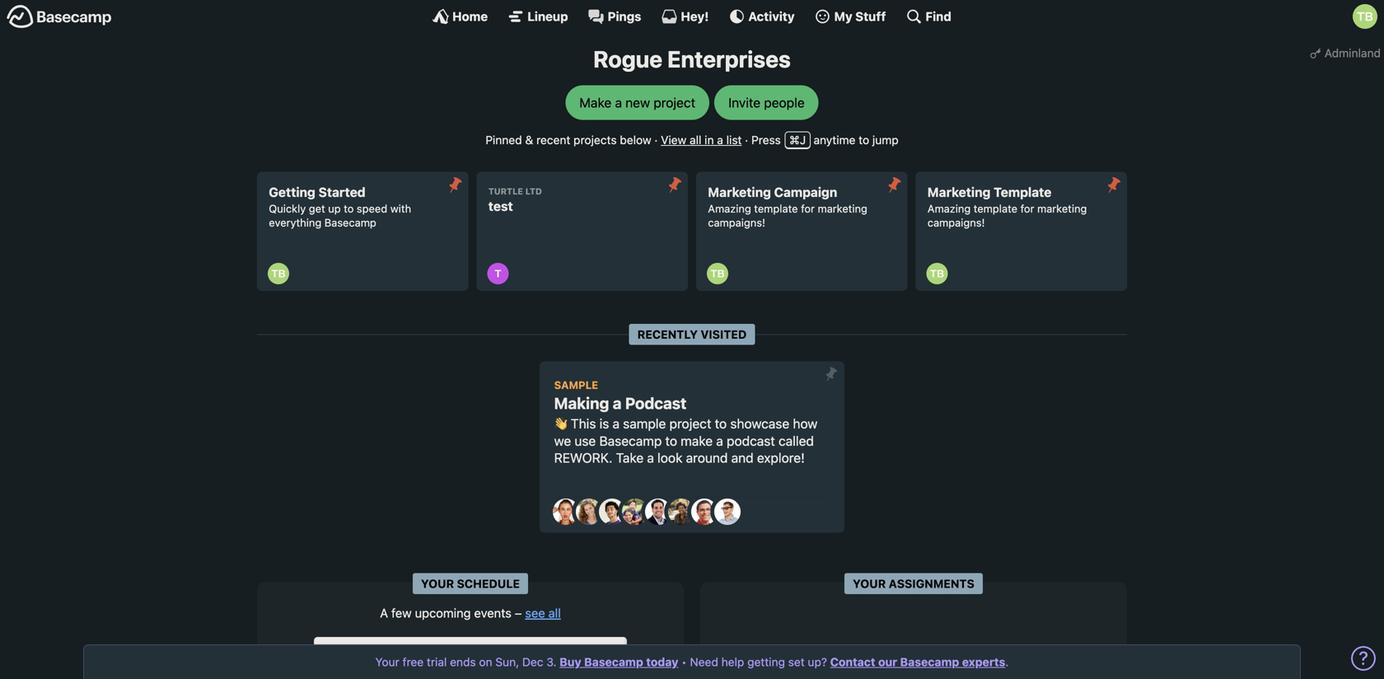 Task type: vqa. For each thing, say whether or not it's contained in the screenshot.
Jennifer Young image
yes



Task type: locate. For each thing, give the bounding box(es) containing it.
2 template from the left
[[974, 202, 1018, 215]]

0 horizontal spatial marketing
[[818, 202, 868, 215]]

switch accounts image
[[7, 4, 112, 30]]

jared davis image
[[599, 499, 626, 525]]

for inside marketing campaign amazing template for marketing campaigns!
[[801, 202, 815, 215]]

2 campaigns! from the left
[[928, 216, 985, 229]]

0 horizontal spatial amazing
[[708, 202, 751, 215]]

everything
[[269, 216, 322, 229]]

your for your schedule
[[421, 577, 454, 590]]

our
[[879, 655, 898, 669]]

your schedule
[[421, 577, 520, 590]]

fri
[[553, 667, 566, 677]]

for
[[801, 202, 815, 215], [1021, 202, 1035, 215]]

basecamp inside sample making a podcast 👋 this is a sample project to showcase how we use basecamp to make a podcast called rework. take a look around and explore!
[[600, 433, 662, 449]]

podcast
[[625, 394, 687, 412]]

contact
[[830, 655, 876, 669]]

👋
[[554, 416, 567, 431]]

to right up
[[344, 202, 354, 215]]

3 tim burton image from the left
[[927, 263, 948, 284]]

1 · from the left
[[655, 133, 658, 147]]

for for marketing campaign
[[801, 202, 815, 215]]

sun,
[[496, 655, 519, 669]]

1 horizontal spatial template
[[974, 202, 1018, 215]]

2 for from the left
[[1021, 202, 1035, 215]]

1 horizontal spatial ·
[[745, 133, 749, 147]]

· left view
[[655, 133, 658, 147]]

1 vertical spatial project
[[670, 416, 712, 431]]

2 tim burton image from the left
[[707, 263, 729, 284]]

marketing down campaign
[[818, 202, 868, 215]]

few
[[391, 606, 412, 620]]

marketing inside marketing campaign amazing template for marketing campaigns!
[[708, 185, 771, 200]]

1 horizontal spatial amazing
[[928, 202, 971, 215]]

adminland
[[1325, 46, 1381, 60]]

visited
[[701, 327, 747, 341]]

1 horizontal spatial marketing
[[928, 185, 991, 200]]

template down campaign
[[754, 202, 798, 215]]

for down campaign
[[801, 202, 815, 215]]

marketing for template
[[1038, 202, 1087, 215]]

2 marketing from the left
[[928, 185, 991, 200]]

get
[[309, 202, 325, 215]]

0 horizontal spatial tim burton image
[[268, 263, 289, 284]]

recent
[[537, 133, 571, 147]]

1 for from the left
[[801, 202, 815, 215]]

view
[[661, 133, 687, 147]]

sample
[[554, 379, 598, 391]]

rogue enterprises
[[593, 45, 791, 73]]

lineup link
[[508, 8, 568, 25]]

all right 'see' on the bottom left
[[549, 606, 561, 620]]

1 horizontal spatial campaigns!
[[928, 216, 985, 229]]

with
[[390, 202, 411, 215]]

today
[[646, 655, 679, 669]]

your
[[421, 577, 454, 590], [853, 577, 886, 590], [375, 655, 400, 669]]

tim burton image
[[268, 263, 289, 284], [707, 263, 729, 284], [927, 263, 948, 284]]

campaigns! inside marketing campaign amazing template for marketing campaigns!
[[708, 216, 766, 229]]

marketing down list
[[708, 185, 771, 200]]

is
[[600, 416, 609, 431]]

None submit
[[442, 172, 469, 198], [662, 172, 688, 198], [882, 172, 908, 198], [1101, 172, 1127, 198], [818, 361, 845, 388], [442, 172, 469, 198], [662, 172, 688, 198], [882, 172, 908, 198], [1101, 172, 1127, 198], [818, 361, 845, 388]]

anytime
[[814, 133, 856, 147]]

· right list
[[745, 133, 749, 147]]

marketing
[[708, 185, 771, 200], [928, 185, 991, 200]]

•
[[682, 655, 687, 669]]

amazing inside marketing campaign amazing template for marketing campaigns!
[[708, 202, 751, 215]]

1 horizontal spatial your
[[421, 577, 454, 590]]

experts
[[962, 655, 1006, 669]]

·
[[655, 133, 658, 147], [745, 133, 749, 147]]

1 horizontal spatial tim burton image
[[707, 263, 729, 284]]

turtle
[[489, 186, 523, 196]]

this
[[571, 416, 596, 431]]

find
[[926, 9, 952, 23]]

1 template from the left
[[754, 202, 798, 215]]

see
[[525, 606, 545, 620]]

thu
[[506, 667, 524, 677]]

0 horizontal spatial for
[[801, 202, 815, 215]]

1 marketing from the left
[[708, 185, 771, 200]]

1 marketing from the left
[[818, 202, 868, 215]]

around
[[686, 450, 728, 466]]

josh fiske image
[[645, 499, 672, 525]]

1 amazing from the left
[[708, 202, 751, 215]]

marketing inside marketing template amazing template for marketing campaigns!
[[928, 185, 991, 200]]

a right the in
[[717, 133, 724, 147]]

tim burton image for getting started
[[268, 263, 289, 284]]

marketing inside marketing campaign amazing template for marketing campaigns!
[[818, 202, 868, 215]]

1 horizontal spatial for
[[1021, 202, 1035, 215]]

basecamp inside getting started quickly get up to speed with everything basecamp
[[325, 216, 376, 229]]

contact our basecamp experts link
[[830, 655, 1006, 669]]

to left jump
[[859, 133, 870, 147]]

your up upcoming
[[421, 577, 454, 590]]

pings button
[[588, 8, 642, 25]]

a
[[380, 606, 388, 620]]

2 horizontal spatial tim burton image
[[927, 263, 948, 284]]

a left look
[[647, 450, 654, 466]]

schedule
[[457, 577, 520, 590]]

nicole katz image
[[668, 499, 695, 525]]

to
[[859, 133, 870, 147], [344, 202, 354, 215], [715, 416, 727, 431], [665, 433, 677, 449]]

jennifer young image
[[622, 499, 649, 525]]

your left free
[[375, 655, 400, 669]]

invite people link
[[715, 85, 819, 120]]

events
[[474, 606, 512, 620]]

campaigns! for marketing template
[[928, 216, 985, 229]]

basecamp
[[325, 216, 376, 229], [600, 433, 662, 449], [584, 655, 643, 669], [900, 655, 960, 669]]

for inside marketing template amazing template for marketing campaigns!
[[1021, 202, 1035, 215]]

1 horizontal spatial marketing
[[1038, 202, 1087, 215]]

enterprises
[[668, 45, 791, 73]]

1 tim burton image from the left
[[268, 263, 289, 284]]

up
[[328, 202, 341, 215]]

tim burton image for marketing campaign
[[707, 263, 729, 284]]

amazing inside marketing template amazing template for marketing campaigns!
[[928, 202, 971, 215]]

campaigns!
[[708, 216, 766, 229], [928, 216, 985, 229]]

template inside marketing template amazing template for marketing campaigns!
[[974, 202, 1018, 215]]

basecamp up take at the bottom left of the page
[[600, 433, 662, 449]]

sample
[[623, 416, 666, 431]]

mon
[[371, 667, 392, 677]]

stuff
[[856, 9, 886, 23]]

for down "template"
[[1021, 202, 1035, 215]]

lineup
[[528, 9, 568, 23]]

1 campaigns! from the left
[[708, 216, 766, 229]]

0 horizontal spatial marketing
[[708, 185, 771, 200]]

all left the in
[[690, 133, 702, 147]]

marketing
[[818, 202, 868, 215], [1038, 202, 1087, 215]]

project right new
[[654, 95, 696, 111]]

2 horizontal spatial your
[[853, 577, 886, 590]]

basecamp right our
[[900, 655, 960, 669]]

0 horizontal spatial campaigns!
[[708, 216, 766, 229]]

template down "template"
[[974, 202, 1018, 215]]

project
[[654, 95, 696, 111], [670, 416, 712, 431]]

2 marketing from the left
[[1038, 202, 1087, 215]]

j
[[800, 133, 806, 147]]

started
[[319, 185, 366, 200]]

victor cooper image
[[715, 499, 741, 525]]

2 amazing from the left
[[928, 202, 971, 215]]

0 horizontal spatial ·
[[655, 133, 658, 147]]

marketing for campaign
[[818, 202, 868, 215]]

1 horizontal spatial all
[[690, 133, 702, 147]]

marketing left "template"
[[928, 185, 991, 200]]

pinned & recent projects below · view all in a list
[[486, 133, 742, 147]]

amazing for marketing template
[[928, 202, 971, 215]]

jump
[[873, 133, 899, 147]]

template for campaign
[[754, 202, 798, 215]]

marketing down "template"
[[1038, 202, 1087, 215]]

invite
[[729, 95, 761, 111]]

hey!
[[681, 9, 709, 23]]

assignments
[[889, 577, 975, 590]]

0 horizontal spatial template
[[754, 202, 798, 215]]

campaigns! inside marketing template amazing template for marketing campaigns!
[[928, 216, 985, 229]]

⌘
[[790, 133, 800, 147]]

template for template
[[974, 202, 1018, 215]]

marketing inside marketing template amazing template for marketing campaigns!
[[1038, 202, 1087, 215]]

a
[[615, 95, 622, 111], [717, 133, 724, 147], [613, 394, 622, 412], [613, 416, 620, 431], [716, 433, 723, 449], [647, 450, 654, 466]]

your for your assignments
[[853, 577, 886, 590]]

project up make at the bottom of page
[[670, 416, 712, 431]]

0 horizontal spatial all
[[549, 606, 561, 620]]

in
[[705, 133, 714, 147]]

basecamp down up
[[325, 216, 376, 229]]

0 vertical spatial all
[[690, 133, 702, 147]]

press
[[752, 133, 781, 147]]

⌘ j anytime to jump
[[790, 133, 899, 147]]

your left assignments
[[853, 577, 886, 590]]

template inside marketing campaign amazing template for marketing campaigns!
[[754, 202, 798, 215]]



Task type: describe. For each thing, give the bounding box(es) containing it.
rework.
[[554, 450, 613, 466]]

showcase
[[730, 416, 790, 431]]

turtle ltd test
[[489, 186, 542, 214]]

make a new project
[[580, 95, 696, 111]]

my stuff
[[834, 9, 886, 23]]

basecamp right buy
[[584, 655, 643, 669]]

and
[[732, 450, 754, 466]]

your free trial ends on sun, dec  3. buy basecamp today • need help getting set up? contact our basecamp experts .
[[375, 655, 1009, 669]]

make
[[681, 433, 713, 449]]

dec
[[522, 655, 544, 669]]

annie bryan image
[[553, 499, 579, 525]]

need
[[690, 655, 719, 669]]

rogue
[[593, 45, 663, 73]]

a right is
[[613, 416, 620, 431]]

home
[[453, 9, 488, 23]]

tim burton image
[[1353, 4, 1378, 29]]

new
[[626, 95, 650, 111]]

upcoming
[[415, 606, 471, 620]]

free
[[403, 655, 424, 669]]

explore!
[[757, 450, 805, 466]]

.
[[1006, 655, 1009, 669]]

terry image
[[487, 263, 509, 284]]

getting
[[269, 185, 316, 200]]

campaign
[[774, 185, 838, 200]]

ltd
[[526, 186, 542, 196]]

take
[[616, 450, 644, 466]]

use
[[575, 433, 596, 449]]

look
[[658, 450, 683, 466]]

recently
[[638, 327, 698, 341]]

below
[[620, 133, 652, 147]]

cheryl walters image
[[576, 499, 602, 525]]

list
[[727, 133, 742, 147]]

make
[[580, 95, 612, 111]]

marketing template amazing template for marketing campaigns!
[[928, 185, 1087, 229]]

–
[[515, 606, 522, 620]]

pinned
[[486, 133, 522, 147]]

campaigns! for marketing campaign
[[708, 216, 766, 229]]

trial
[[427, 655, 447, 669]]

getting started quickly get up to speed with everything basecamp
[[269, 185, 411, 229]]

on
[[479, 655, 492, 669]]

sample making a podcast 👋 this is a sample project to showcase how we use basecamp to make a podcast called rework. take a look around and explore!
[[554, 379, 818, 466]]

sat
[[596, 667, 612, 677]]

· press
[[745, 133, 781, 147]]

speed
[[357, 202, 387, 215]]

template
[[994, 185, 1052, 200]]

amazing for marketing campaign
[[708, 202, 751, 215]]

view all in a list link
[[661, 133, 742, 147]]

your assignments
[[853, 577, 975, 590]]

set
[[788, 655, 805, 669]]

tim burton image for marketing template
[[927, 263, 948, 284]]

see all link
[[525, 606, 561, 620]]

activity
[[749, 9, 795, 23]]

marketing campaign amazing template for marketing campaigns!
[[708, 185, 868, 229]]

to up look
[[665, 433, 677, 449]]

adminland link
[[1307, 41, 1385, 65]]

0 horizontal spatial your
[[375, 655, 400, 669]]

recently visited
[[638, 327, 747, 341]]

my
[[834, 9, 853, 23]]

a up around
[[716, 433, 723, 449]]

quickly
[[269, 202, 306, 215]]

main element
[[0, 0, 1385, 32]]

steve marsh image
[[691, 499, 718, 525]]

test
[[489, 198, 513, 214]]

1 vertical spatial all
[[549, 606, 561, 620]]

0 vertical spatial project
[[654, 95, 696, 111]]

podcast
[[727, 433, 775, 449]]

projects
[[574, 133, 617, 147]]

a left new
[[615, 95, 622, 111]]

to up podcast
[[715, 416, 727, 431]]

called
[[779, 433, 814, 449]]

to inside getting started quickly get up to speed with everything basecamp
[[344, 202, 354, 215]]

tue
[[417, 667, 435, 677]]

activity link
[[729, 8, 795, 25]]

buy basecamp today link
[[560, 655, 679, 669]]

&
[[525, 133, 533, 147]]

a right the making
[[613, 394, 622, 412]]

how
[[793, 416, 818, 431]]

marketing for marketing campaign
[[708, 185, 771, 200]]

project inside sample making a podcast 👋 this is a sample project to showcase how we use basecamp to make a podcast called rework. take a look around and explore!
[[670, 416, 712, 431]]

hey! button
[[661, 8, 709, 25]]

find button
[[906, 8, 952, 25]]

making
[[554, 394, 609, 412]]

we
[[554, 433, 571, 449]]

marketing for marketing template
[[928, 185, 991, 200]]

people
[[764, 95, 805, 111]]

home link
[[433, 8, 488, 25]]

getting
[[748, 655, 785, 669]]

buy
[[560, 655, 582, 669]]

3.
[[547, 655, 557, 669]]

for for marketing template
[[1021, 202, 1035, 215]]

my stuff button
[[815, 8, 886, 25]]

2 · from the left
[[745, 133, 749, 147]]

november
[[441, 646, 500, 660]]

help
[[722, 655, 744, 669]]



